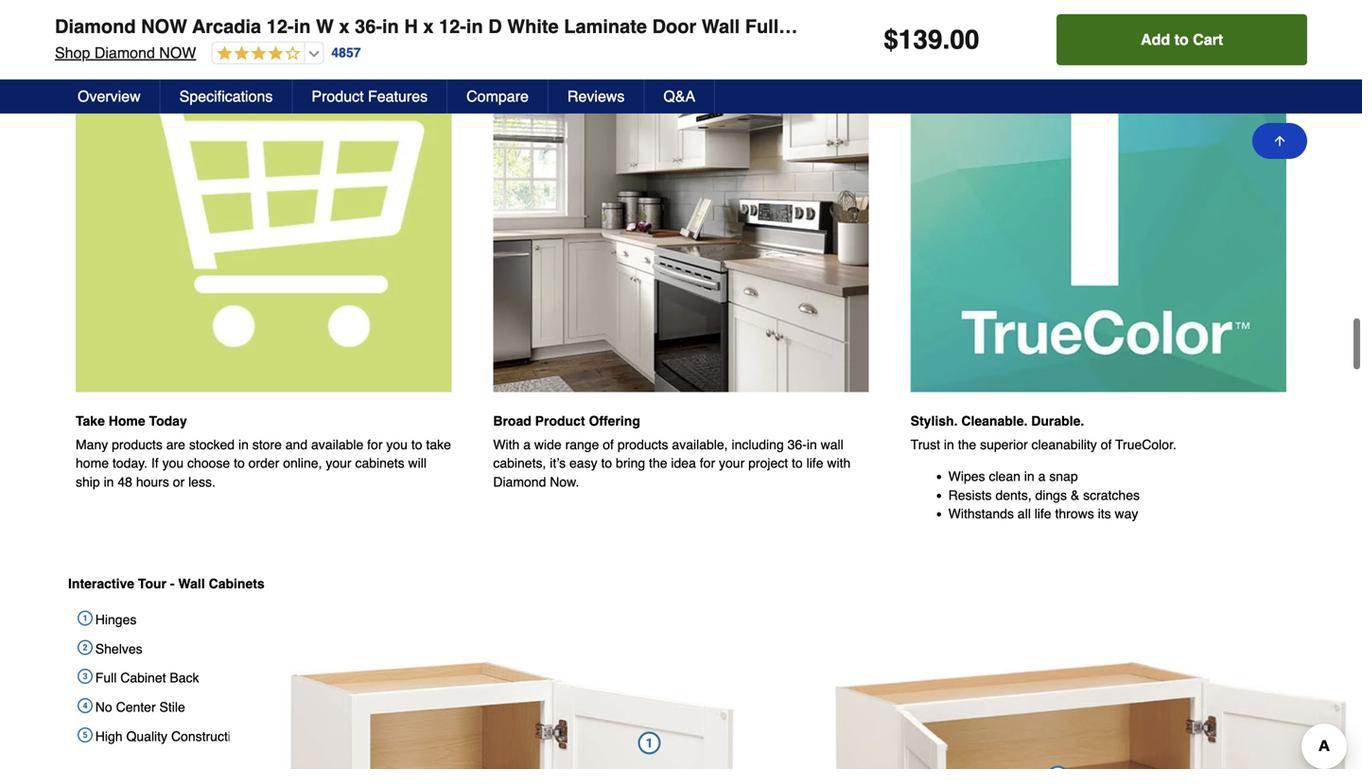 Task type: vqa. For each thing, say whether or not it's contained in the screenshot.
c
no



Task type: describe. For each thing, give the bounding box(es) containing it.
withstands
[[949, 506, 1014, 521]]

or
[[173, 474, 185, 490]]

no center stile
[[95, 700, 185, 715]]

full cabinet back
[[95, 671, 199, 686]]

1 door from the left
[[653, 16, 697, 37]]

2 12- from the left
[[439, 16, 466, 37]]

life inside wipes clean in a snap resists dents, dings & scratches withstands all life throws its way
[[1035, 506, 1052, 521]]

dings
[[1036, 488, 1067, 503]]

cabinets
[[355, 456, 405, 471]]

arcadia
[[192, 16, 261, 37]]

1 vertical spatial cabinet
[[120, 671, 166, 686]]

choose
[[187, 456, 230, 471]]

hours
[[136, 474, 169, 490]]

overview
[[78, 88, 141, 105]]

tour
[[138, 576, 167, 591]]

take home today many products are stocked in store and available for you to take home today. if you choose to order online, your cabinets will ship in 48 hours or less.
[[76, 413, 451, 490]]

0 vertical spatial wall
[[702, 16, 740, 37]]

a inside wipes clean in a snap resists dents, dings & scratches withstands all life throws its way
[[1039, 469, 1046, 484]]

including
[[732, 437, 784, 452]]

in left h
[[382, 16, 399, 37]]

wipes
[[949, 469, 986, 484]]

stocked
[[189, 437, 235, 452]]

now.
[[550, 474, 579, 490]]

trust
[[911, 437, 941, 452]]

home
[[109, 413, 145, 429]]

if
[[151, 456, 159, 471]]

0 vertical spatial now
[[141, 16, 187, 37]]

life inside 'broad product offering with a wide range of products available, including 36-in wall cabinets, it's easy to bring the idea for your project to life with diamond now.'
[[807, 456, 824, 471]]

in left the 'store'
[[238, 437, 249, 452]]

&
[[1071, 488, 1080, 503]]

4857
[[332, 45, 361, 60]]

w
[[316, 16, 334, 37]]

with
[[493, 437, 520, 452]]

it's
[[550, 456, 566, 471]]

2 door from the left
[[1199, 16, 1243, 37]]

0 vertical spatial cabinet
[[900, 16, 970, 37]]

36- inside 'broad product offering with a wide range of products available, including 36-in wall cabinets, it's easy to bring the idea for your project to life with diamond now.'
[[788, 437, 807, 452]]

broad
[[493, 413, 532, 429]]

in right trust
[[944, 437, 955, 452]]

cleanable.
[[962, 413, 1028, 429]]

to right project
[[792, 456, 803, 471]]

full
[[95, 671, 117, 686]]

panel
[[1075, 16, 1125, 37]]

add to cart
[[1141, 31, 1224, 48]]

throws
[[1056, 506, 1095, 521]]

cabinets,
[[493, 456, 546, 471]]

ship
[[76, 474, 100, 490]]

cart
[[1193, 31, 1224, 48]]

0 vertical spatial the
[[958, 437, 977, 452]]

many
[[76, 437, 108, 452]]

0 vertical spatial 36-
[[355, 16, 382, 37]]

back
[[170, 671, 199, 686]]

interactive tour - wall cabinets
[[68, 576, 265, 591]]

bring
[[616, 456, 646, 471]]

are
[[166, 437, 185, 452]]

0 horizontal spatial wall
[[178, 576, 205, 591]]

in left 48 at the bottom
[[104, 474, 114, 490]]

product inside "button"
[[312, 88, 364, 105]]

quality
[[126, 729, 168, 744]]

stylish.
[[911, 413, 958, 429]]

shop
[[55, 44, 90, 62]]

your inside 'broad product offering with a wide range of products available, including 36-in wall cabinets, it's easy to bring the idea for your project to life with diamond now.'
[[719, 456, 745, 471]]

today.
[[113, 456, 148, 471]]

.
[[943, 25, 950, 55]]

hinges
[[95, 612, 137, 627]]

48
[[118, 474, 132, 490]]

cleanability
[[1032, 437, 1097, 452]]

interactive
[[68, 576, 134, 591]]

$ 139 . 00
[[884, 25, 980, 55]]

center
[[116, 700, 156, 715]]

d
[[488, 16, 502, 37]]

way
[[1115, 506, 1139, 521]]

the inside 'broad product offering with a wide range of products available, including 36-in wall cabinets, it's easy to bring the idea for your project to life with diamond now.'
[[649, 456, 668, 471]]

broad product offering with a wide range of products available, including 36-in wall cabinets, it's easy to bring the idea for your project to life with diamond now.
[[493, 413, 851, 490]]

specifications
[[179, 88, 273, 105]]

arrow up image
[[1273, 133, 1288, 149]]

for inside 'broad product offering with a wide range of products available, including 36-in wall cabinets, it's easy to bring the idea for your project to life with diamond now.'
[[700, 456, 715, 471]]

h
[[404, 16, 418, 37]]

reviews
[[568, 88, 625, 105]]

truecolor.
[[1116, 437, 1177, 452]]

of inside 'broad product offering with a wide range of products available, including 36-in wall cabinets, it's easy to bring the idea for your project to life with diamond now.'
[[603, 437, 614, 452]]

take
[[426, 437, 451, 452]]

q&a button
[[645, 79, 716, 114]]



Task type: locate. For each thing, give the bounding box(es) containing it.
products up today.
[[112, 437, 163, 452]]

wipes clean in a snap resists dents, dings & scratches withstands all life throws its way
[[949, 469, 1140, 521]]

x right w
[[339, 16, 350, 37]]

0 horizontal spatial life
[[807, 456, 824, 471]]

now up shop diamond now at the top left of page
[[141, 16, 187, 37]]

0 horizontal spatial product
[[312, 88, 364, 105]]

139
[[899, 25, 943, 55]]

in left d
[[466, 16, 483, 37]]

1 vertical spatial wall
[[178, 576, 205, 591]]

online,
[[283, 456, 322, 471]]

your down 'available'
[[326, 456, 352, 471]]

a
[[523, 437, 531, 452], [1039, 469, 1046, 484]]

1 vertical spatial the
[[649, 456, 668, 471]]

products inside 'broad product offering with a wide range of products available, including 36-in wall cabinets, it's easy to bring the idea for your project to life with diamond now.'
[[618, 437, 669, 452]]

1 vertical spatial now
[[159, 44, 196, 62]]

for up cabinets
[[367, 437, 383, 452]]

durable.
[[1032, 413, 1085, 429]]

products inside take home today many products are stocked in store and available for you to take home today. if you choose to order online, your cabinets will ship in 48 hours or less.
[[112, 437, 163, 452]]

0 vertical spatial for
[[367, 437, 383, 452]]

2 your from the left
[[719, 456, 745, 471]]

0 vertical spatial life
[[807, 456, 824, 471]]

36- up '4857'
[[355, 16, 382, 37]]

1 of from the left
[[603, 437, 614, 452]]

construction
[[171, 729, 246, 744]]

stylish. cleanable. durable.
[[911, 413, 1085, 429]]

to inside button
[[1175, 31, 1189, 48]]

features
[[368, 88, 428, 105]]

0 horizontal spatial 12-
[[267, 16, 294, 37]]

1 horizontal spatial the
[[958, 437, 977, 452]]

in inside wipes clean in a snap resists dents, dings & scratches withstands all life throws its way
[[1025, 469, 1035, 484]]

1 horizontal spatial your
[[719, 456, 745, 471]]

diamond inside 'broad product offering with a wide range of products available, including 36-in wall cabinets, it's easy to bring the idea for your project to life with diamond now.'
[[493, 474, 546, 490]]

to up will
[[411, 437, 423, 452]]

compare button
[[448, 79, 549, 114]]

1 your from the left
[[326, 456, 352, 471]]

add
[[1141, 31, 1171, 48]]

the
[[958, 437, 977, 452], [649, 456, 668, 471]]

q&a
[[664, 88, 696, 105]]

white
[[507, 16, 559, 37]]

add to cart button
[[1057, 14, 1308, 65]]

take
[[76, 413, 105, 429]]

1 horizontal spatial you
[[386, 437, 408, 452]]

x right h
[[423, 16, 434, 37]]

in left wall in the bottom right of the page
[[807, 437, 817, 452]]

1 vertical spatial 36-
[[788, 437, 807, 452]]

1 x from the left
[[339, 16, 350, 37]]

wall right -
[[178, 576, 205, 591]]

0 horizontal spatial for
[[367, 437, 383, 452]]

all
[[1018, 506, 1031, 521]]

less.
[[188, 474, 216, 490]]

order
[[249, 456, 279, 471]]

1 12- from the left
[[267, 16, 294, 37]]

trust in the superior cleanability of truecolor.
[[911, 437, 1177, 452]]

product inside 'broad product offering with a wide range of products available, including 36-in wall cabinets, it's easy to bring the idea for your project to life with diamond now.'
[[535, 413, 585, 429]]

you up cabinets
[[386, 437, 408, 452]]

diamond up shop
[[55, 16, 136, 37]]

0 vertical spatial diamond
[[55, 16, 136, 37]]

-
[[170, 576, 175, 591]]

in left w
[[294, 16, 311, 37]]

will
[[408, 456, 427, 471]]

project
[[749, 456, 788, 471]]

dents,
[[996, 488, 1032, 503]]

1 horizontal spatial door
[[1199, 16, 1243, 37]]

you right if
[[162, 456, 184, 471]]

your inside take home today many products are stocked in store and available for you to take home today. if you choose to order online, your cabinets will ship in 48 hours or less.
[[326, 456, 352, 471]]

of
[[603, 437, 614, 452], [1101, 437, 1112, 452]]

0 horizontal spatial a
[[523, 437, 531, 452]]

your down including
[[719, 456, 745, 471]]

0 horizontal spatial cabinet
[[120, 671, 166, 686]]

door left style)
[[1199, 16, 1243, 37]]

a up dings
[[1039, 469, 1046, 484]]

0 horizontal spatial of
[[603, 437, 614, 452]]

1 horizontal spatial a
[[1039, 469, 1046, 484]]

wall left the fully
[[702, 16, 740, 37]]

1 horizontal spatial x
[[423, 16, 434, 37]]

store
[[252, 437, 282, 452]]

0 horizontal spatial door
[[653, 16, 697, 37]]

a inside 'broad product offering with a wide range of products available, including 36-in wall cabinets, it's easy to bring the idea for your project to life with diamond now.'
[[523, 437, 531, 452]]

no
[[95, 700, 112, 715]]

products up bring
[[618, 437, 669, 452]]

36-
[[355, 16, 382, 37], [788, 437, 807, 452]]

in inside 'broad product offering with a wide range of products available, including 36-in wall cabinets, it's easy to bring the idea for your project to life with diamond now.'
[[807, 437, 817, 452]]

wall
[[821, 437, 844, 452]]

0 vertical spatial you
[[386, 437, 408, 452]]

of down offering
[[603, 437, 614, 452]]

0 horizontal spatial 36-
[[355, 16, 382, 37]]

for inside take home today many products are stocked in store and available for you to take home today. if you choose to order online, your cabinets will ship in 48 hours or less.
[[367, 437, 383, 452]]

36- up project
[[788, 437, 807, 452]]

1 horizontal spatial wall
[[702, 16, 740, 37]]

life
[[807, 456, 824, 471], [1035, 506, 1052, 521]]

1 horizontal spatial for
[[700, 456, 715, 471]]

2 x from the left
[[423, 16, 434, 37]]

diamond down cabinets,
[[493, 474, 546, 490]]

2 vertical spatial diamond
[[493, 474, 546, 490]]

x
[[339, 16, 350, 37], [423, 16, 434, 37]]

1 horizontal spatial life
[[1035, 506, 1052, 521]]

1 vertical spatial life
[[1035, 506, 1052, 521]]

shop diamond now
[[55, 44, 196, 62]]

available
[[311, 437, 364, 452]]

1 horizontal spatial of
[[1101, 437, 1112, 452]]

0 vertical spatial a
[[523, 437, 531, 452]]

clean
[[989, 469, 1021, 484]]

cabinets
[[209, 576, 265, 591]]

the left idea at the bottom
[[649, 456, 668, 471]]

its
[[1098, 506, 1111, 521]]

and
[[286, 437, 308, 452]]

style)
[[1249, 16, 1300, 37]]

assembled
[[794, 16, 895, 37]]

life right all
[[1035, 506, 1052, 521]]

1 vertical spatial diamond
[[94, 44, 155, 62]]

1 horizontal spatial cabinet
[[900, 16, 970, 37]]

for
[[367, 437, 383, 452], [700, 456, 715, 471]]

with
[[827, 456, 851, 471]]

today
[[149, 413, 187, 429]]

diamond up overview
[[94, 44, 155, 62]]

now down arcadia
[[159, 44, 196, 62]]

product down '4857'
[[312, 88, 364, 105]]

stile
[[159, 700, 185, 715]]

available,
[[672, 437, 728, 452]]

high
[[95, 729, 123, 744]]

12- up 4 stars image
[[267, 16, 294, 37]]

product
[[312, 88, 364, 105], [535, 413, 585, 429]]

2 products from the left
[[618, 437, 669, 452]]

diamond now arcadia 12-in w x 36-in h x 12-in d white laminate door wall fully assembled cabinet (recessed panel shaker door style)
[[55, 16, 1300, 37]]

to right add
[[1175, 31, 1189, 48]]

resists
[[949, 488, 992, 503]]

overview button
[[59, 79, 161, 114]]

home
[[76, 456, 109, 471]]

12-
[[267, 16, 294, 37], [439, 16, 466, 37]]

life left with
[[807, 456, 824, 471]]

door right laminate
[[653, 16, 697, 37]]

cabinet up no center stile
[[120, 671, 166, 686]]

the up wipes
[[958, 437, 977, 452]]

shelves
[[95, 641, 143, 657]]

laminate
[[564, 16, 647, 37]]

4 stars image
[[212, 45, 300, 63]]

1 horizontal spatial 12-
[[439, 16, 466, 37]]

cabinet right $
[[900, 16, 970, 37]]

12- right h
[[439, 16, 466, 37]]

1 products from the left
[[112, 437, 163, 452]]

high quality construction
[[95, 729, 246, 744]]

to right easy
[[601, 456, 612, 471]]

specifications button
[[161, 79, 293, 114]]

2 of from the left
[[1101, 437, 1112, 452]]

1 horizontal spatial products
[[618, 437, 669, 452]]

shaker
[[1131, 16, 1194, 37]]

0 horizontal spatial you
[[162, 456, 184, 471]]

1 vertical spatial product
[[535, 413, 585, 429]]

for down available, on the bottom
[[700, 456, 715, 471]]

0 vertical spatial product
[[312, 88, 364, 105]]

to left order
[[234, 456, 245, 471]]

in up dents,
[[1025, 469, 1035, 484]]

$
[[884, 25, 899, 55]]

0 horizontal spatial products
[[112, 437, 163, 452]]

door
[[653, 16, 697, 37], [1199, 16, 1243, 37]]

0 horizontal spatial the
[[649, 456, 668, 471]]

in
[[294, 16, 311, 37], [382, 16, 399, 37], [466, 16, 483, 37], [238, 437, 249, 452], [807, 437, 817, 452], [944, 437, 955, 452], [1025, 469, 1035, 484], [104, 474, 114, 490]]

reviews button
[[549, 79, 645, 114]]

product features button
[[293, 79, 448, 114]]

wide
[[535, 437, 562, 452]]

idea
[[671, 456, 696, 471]]

1 vertical spatial a
[[1039, 469, 1046, 484]]

0 horizontal spatial x
[[339, 16, 350, 37]]

diamond
[[55, 16, 136, 37], [94, 44, 155, 62], [493, 474, 546, 490]]

1 vertical spatial you
[[162, 456, 184, 471]]

1 vertical spatial for
[[700, 456, 715, 471]]

you
[[386, 437, 408, 452], [162, 456, 184, 471]]

product features
[[312, 88, 428, 105]]

1 horizontal spatial product
[[535, 413, 585, 429]]

(recessed
[[975, 16, 1070, 37]]

of left truecolor.
[[1101, 437, 1112, 452]]

0 horizontal spatial your
[[326, 456, 352, 471]]

superior
[[980, 437, 1028, 452]]

1 horizontal spatial 36-
[[788, 437, 807, 452]]

product up wide
[[535, 413, 585, 429]]

a up cabinets,
[[523, 437, 531, 452]]

scratches
[[1084, 488, 1140, 503]]

offering
[[589, 413, 641, 429]]

cabinet
[[900, 16, 970, 37], [120, 671, 166, 686]]



